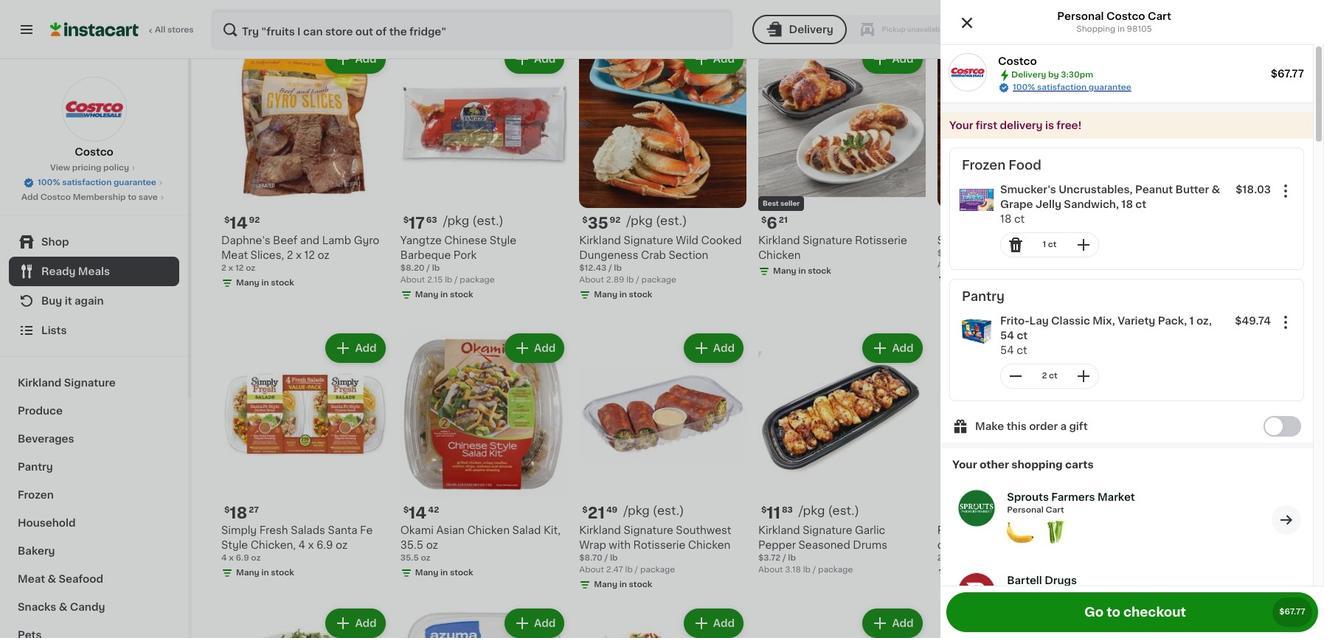 Task type: locate. For each thing, give the bounding box(es) containing it.
(est.) up southwest
[[653, 505, 684, 516]]

1 horizontal spatial pork
[[1008, 236, 1031, 246]]

free!
[[1057, 120, 1082, 131]]

/pkg
[[443, 215, 469, 227], [627, 215, 653, 227], [981, 215, 1007, 227], [799, 505, 825, 516], [624, 505, 650, 516]]

satisfaction inside 100% satisfaction guarantee link
[[1037, 83, 1087, 91]]

1 vertical spatial 35.5
[[400, 554, 419, 562]]

add button
[[327, 45, 384, 72], [506, 45, 563, 72], [685, 45, 742, 72], [864, 45, 921, 72], [327, 335, 384, 362], [506, 335, 563, 362], [685, 335, 742, 362], [864, 335, 921, 362], [327, 610, 384, 637], [506, 610, 563, 637], [685, 610, 742, 637], [864, 610, 921, 637], [1043, 610, 1100, 637], [1222, 610, 1279, 637]]

oz, right pack,
[[1197, 316, 1212, 326]]

$8.70 up variety
[[1117, 279, 1140, 287]]

to right go
[[1107, 606, 1121, 618]]

0 vertical spatial 35.5
[[400, 540, 424, 550]]

package for with
[[640, 566, 675, 574]]

/pkg inside $21.49 per package (estimated) "element"
[[624, 505, 650, 516]]

1 vertical spatial 18
[[1000, 214, 1012, 224]]

1 vertical spatial delivery by 3:30pm
[[1012, 71, 1093, 79]]

signature inside the kirkland signature rotisserie chicken
[[803, 236, 852, 246]]

swift rack of pork loin bone in $3.72 / lb about 5.73 lb / package
[[937, 236, 1098, 270]]

package inside swift rack of pork loin bone in $3.72 / lb about 5.73 lb / package
[[998, 261, 1033, 270]]

frito-
[[1000, 316, 1030, 326]]

this
[[1007, 421, 1027, 432]]

x down and
[[296, 250, 302, 261]]

package down "chinese"
[[460, 276, 495, 284]]

snacks & candy
[[18, 602, 105, 612]]

0 vertical spatial style
[[490, 236, 516, 246]]

costco right costco image
[[998, 56, 1037, 66]]

0 horizontal spatial personal
[[1007, 506, 1044, 514]]

1 92 from the left
[[249, 216, 260, 225]]

kirkland inside kirkland signature garlic pepper seasoned drums $3.72 / lb about 3.18 lb / package
[[758, 525, 800, 536]]

/pkg (est.) inside $11.83 per package (estimated) element
[[799, 505, 859, 516]]

lb up variety
[[1147, 279, 1155, 287]]

style down "simply"
[[221, 540, 248, 550]]

$ inside $ 17 63
[[403, 216, 409, 225]]

kirkland up produce
[[18, 378, 62, 388]]

in inside personal costco cart shopping in 98105
[[1118, 25, 1125, 33]]

/pkg up crab
[[627, 215, 653, 227]]

personal
[[1057, 11, 1104, 21], [1007, 506, 1044, 514]]

& inside kirkland signature roasted chicken & swiss roller tray, 12 ct $8.70 / lb
[[1162, 250, 1170, 261]]

gyro
[[354, 236, 379, 246]]

6.9 down salads
[[316, 540, 333, 550]]

0 vertical spatial 100% satisfaction guarantee
[[1013, 83, 1132, 91]]

lamb
[[322, 236, 351, 246]]

17
[[409, 216, 425, 231]]

about inside swift rack of pork loin bone in $3.72 / lb about 5.73 lb / package
[[937, 261, 962, 270]]

package inside the yangtze chinese style barbeque pork $8.20 / lb about 2.15 lb / package
[[460, 276, 495, 284]]

package right 2.47
[[640, 566, 675, 574]]

oz, left 2-
[[937, 540, 953, 550]]

signature for kirkland signature
[[64, 378, 116, 388]]

92 up daphne's
[[249, 216, 260, 225]]

lb right 2.15
[[445, 276, 452, 284]]

x down salads
[[308, 540, 314, 550]]

12
[[594, 1, 602, 9], [304, 250, 315, 261], [1265, 250, 1275, 261], [235, 264, 244, 272]]

in
[[1088, 236, 1098, 246]]

guarantee up save
[[114, 179, 156, 187]]

meat & seafood link
[[9, 565, 179, 593]]

0 horizontal spatial satisfaction
[[62, 179, 112, 187]]

/ right 2.89
[[636, 276, 640, 284]]

rotisserie left swift
[[855, 236, 907, 246]]

your for your first delivery is free!
[[950, 120, 973, 131]]

package for dungeness
[[642, 276, 676, 284]]

by
[[1156, 24, 1170, 35], [1048, 71, 1059, 79]]

$ for $ 21 49
[[582, 506, 588, 514]]

okami
[[400, 525, 434, 536]]

/pkg inside $35.92 per package (estimated) element
[[627, 215, 653, 227]]

0 vertical spatial meat
[[221, 250, 248, 261]]

54
[[1000, 331, 1015, 341], [1000, 345, 1014, 356]]

1 horizontal spatial 4
[[298, 540, 305, 550]]

kirkland for kirkland signature
[[18, 378, 62, 388]]

/pkg inside $17.63 per package (estimated) element
[[443, 215, 469, 227]]

1 product group from the top
[[950, 176, 1304, 263]]

0 horizontal spatial $3.72
[[758, 554, 781, 562]]

personal inside personal costco cart shopping in 98105
[[1057, 11, 1104, 21]]

kirkland for kirkland signature garlic pepper seasoned drums $3.72 / lb about 3.18 lb / package
[[758, 525, 800, 536]]

None search field
[[211, 9, 733, 50]]

pantry
[[962, 291, 1005, 302], [18, 462, 53, 472]]

1 horizontal spatial 18
[[1000, 214, 1012, 224]]

100% satisfaction guarantee up free!
[[1013, 83, 1132, 91]]

0 horizontal spatial pantry
[[18, 462, 53, 472]]

1 vertical spatial 6.9
[[236, 554, 249, 562]]

21 left 49
[[588, 505, 605, 521]]

kirkland signature rotisserie chicken
[[758, 236, 907, 261]]

package down crab
[[642, 276, 676, 284]]

save
[[138, 193, 158, 201]]

many in stock
[[236, 16, 294, 24], [773, 16, 831, 24], [415, 16, 473, 24], [952, 16, 1010, 24], [773, 267, 831, 275], [952, 276, 1010, 284], [236, 279, 294, 287], [415, 291, 473, 299], [594, 291, 652, 299], [1131, 306, 1189, 314], [236, 569, 294, 577], [415, 569, 473, 577], [952, 569, 1010, 577], [594, 581, 652, 589]]

14 for $ 14 92
[[230, 216, 248, 231]]

1 vertical spatial guarantee
[[114, 179, 156, 187]]

1 horizontal spatial personal
[[1057, 11, 1104, 21]]

1 35.5 from the top
[[400, 540, 424, 550]]

2 horizontal spatial 18
[[1122, 199, 1133, 210]]

increment quantity of frito-lay classic mix, variety pack, 1 oz, 54 ct image
[[1075, 367, 1093, 385]]

0 horizontal spatial 100%
[[38, 179, 60, 187]]

$ for $ 17 63
[[403, 216, 409, 225]]

1 left the bone
[[1043, 241, 1046, 249]]

$3.72 inside swift rack of pork loin bone in $3.72 / lb about 5.73 lb / package
[[937, 250, 960, 258]]

$ up "yangtze"
[[403, 216, 409, 225]]

satisfaction inside 100% satisfaction guarantee button
[[62, 179, 112, 187]]

x down "simply"
[[229, 554, 234, 562]]

2.47
[[606, 566, 623, 574]]

guarantee
[[1089, 83, 1132, 91], [114, 179, 156, 187]]

kirkland for kirkland signature rotisserie chicken
[[758, 236, 800, 246]]

1 horizontal spatial 92
[[610, 216, 621, 225]]

ct down peanut at the top of the page
[[1136, 199, 1147, 210]]

0 horizontal spatial pork
[[454, 250, 477, 261]]

12 inside button
[[594, 1, 602, 9]]

signature inside kirkland signature garlic pepper seasoned drums $3.72 / lb about 3.18 lb / package
[[803, 525, 852, 536]]

3 x 12 oz button
[[579, 0, 747, 29]]

20
[[414, 1, 425, 9]]

your other shopping carts
[[952, 460, 1094, 470]]

1 vertical spatial style
[[221, 540, 248, 550]]

1 vertical spatial 24
[[951, 554, 962, 562]]

/pkg (est.) inside $21.49 per package (estimated) "element"
[[624, 505, 684, 516]]

$ for $ 6 21
[[761, 216, 767, 225]]

$ inside $ 21 49
[[582, 506, 588, 514]]

$ inside the "$ 6 21"
[[761, 216, 767, 225]]

$ left 49
[[582, 506, 588, 514]]

0 vertical spatial cart
[[1148, 11, 1172, 21]]

0 vertical spatial product group
[[950, 176, 1304, 263]]

47
[[1125, 505, 1145, 521]]

pantry down 5.73
[[962, 291, 1005, 302]]

6 down best
[[767, 216, 777, 231]]

about inside kirkland signature wild cooked dungeness crab section $12.43 / lb about 2.89 lb / package
[[579, 276, 604, 284]]

1 vertical spatial to
[[1107, 606, 1121, 618]]

product group containing 17
[[400, 41, 568, 304]]

chicken left swiss
[[1117, 250, 1159, 261]]

2 product group from the top
[[950, 308, 1304, 395]]

cart up 98105
[[1148, 11, 1172, 21]]

lists link
[[9, 316, 179, 345]]

12 right the tray,
[[1265, 250, 1275, 261]]

kirkland signature southwest wrap with rotisserie chicken $8.70 / lb about 2.47 lb / package
[[579, 525, 732, 574]]

0 horizontal spatial cart
[[1046, 506, 1064, 514]]

$ for $ 11 83
[[761, 506, 767, 514]]

0 vertical spatial by
[[1156, 24, 1170, 35]]

/pkg (est.)
[[443, 215, 504, 227], [627, 215, 687, 227], [981, 215, 1042, 227], [799, 505, 859, 516], [624, 505, 684, 516]]

54 down frito-
[[1000, 331, 1015, 341]]

6.9 down "simply"
[[236, 554, 249, 562]]

0 vertical spatial 24
[[1083, 525, 1096, 536]]

$21.49 per package (estimated) element
[[579, 504, 747, 523]]

$ 14 42
[[403, 505, 439, 521]]

$8.70 inside kirkland signature roasted chicken & swiss roller tray, 12 ct $8.70 / lb
[[1117, 279, 1140, 287]]

product group
[[221, 41, 389, 292], [400, 41, 568, 304], [579, 41, 747, 304], [758, 41, 926, 281], [937, 41, 1105, 289], [1117, 41, 1284, 319], [221, 331, 389, 582], [400, 331, 568, 582], [579, 331, 747, 594], [758, 331, 926, 576], [937, 331, 1105, 582], [221, 606, 389, 638], [400, 606, 568, 638], [579, 606, 747, 638], [758, 606, 926, 638], [937, 606, 1105, 638], [1117, 606, 1284, 638]]

about left 2.47
[[579, 566, 604, 574]]

0 horizontal spatial guarantee
[[114, 179, 156, 187]]

$3.72 down swift
[[937, 250, 960, 258]]

& left candy
[[59, 602, 67, 612]]

chicken down the "$ 6 21"
[[758, 250, 801, 261]]

/pkg (est.) inside $17.63 per package (estimated) element
[[443, 215, 504, 227]]

1 horizontal spatial $3.72
[[937, 250, 960, 258]]

0 horizontal spatial 4
[[221, 554, 227, 562]]

2 35.5 from the top
[[400, 554, 419, 562]]

about down $12.43
[[579, 276, 604, 284]]

frozen up smucker's uncrustables, peanut butter & grape jelly sandwich, 18 ct icon
[[962, 159, 1006, 171]]

frozen for frozen food
[[962, 159, 1006, 171]]

0 horizontal spatial 18
[[230, 505, 247, 521]]

2 left 20
[[400, 1, 405, 9]]

kirkland inside kirkland signature wild cooked dungeness crab section $12.43 / lb about 2.89 lb / package
[[579, 236, 621, 246]]

oz,
[[1197, 316, 1212, 326], [937, 540, 953, 550]]

shopping
[[1077, 25, 1116, 33]]

(est.) inside $11.83 per package (estimated) element
[[828, 505, 859, 516]]

1 horizontal spatial 1
[[1190, 316, 1194, 326]]

$ up panera
[[940, 506, 946, 514]]

$ inside $ 11 83
[[761, 506, 767, 514]]

personal up shopping in the top right of the page
[[1057, 11, 1104, 21]]

costco inside "link"
[[75, 147, 113, 157]]

section
[[669, 250, 709, 261]]

kirkland for kirkland signature southwest wrap with rotisserie chicken $8.70 / lb about 2.47 lb / package
[[579, 525, 621, 536]]

/pkg right 49
[[624, 505, 650, 516]]

1 horizontal spatial 100%
[[1013, 83, 1035, 91]]

1 vertical spatial 54
[[1000, 345, 1014, 356]]

100% satisfaction guarantee down "view pricing policy" link
[[38, 179, 156, 187]]

$ up swift
[[940, 216, 946, 225]]

salad
[[512, 525, 541, 536]]

in inside many in stock "button"
[[799, 16, 806, 24]]

$ inside $ 14 92
[[224, 216, 230, 225]]

ct down frito-
[[1017, 331, 1028, 341]]

1 horizontal spatial 24
[[1083, 525, 1096, 536]]

(est.) inside $21.49 per package (estimated) "element"
[[653, 505, 684, 516]]

(est.) up garlic
[[828, 505, 859, 516]]

54 up decrement quantity of frito-lay classic mix, variety pack, 1 oz, 54 ct image
[[1000, 345, 1014, 356]]

0 horizontal spatial 100% satisfaction guarantee
[[38, 179, 156, 187]]

barbeque
[[400, 250, 451, 261]]

1 horizontal spatial style
[[490, 236, 516, 246]]

1 vertical spatial meat
[[18, 574, 45, 584]]

/pkg inside $11.83 per package (estimated) element
[[799, 505, 825, 516]]

/pkg (est.) inside $35.92 per package (estimated) element
[[627, 215, 687, 227]]

1 vertical spatial $8.70
[[579, 554, 603, 562]]

/ right 2.47
[[635, 566, 638, 574]]

(est.)
[[472, 215, 504, 227], [656, 215, 687, 227], [1010, 215, 1042, 227], [828, 505, 859, 516], [653, 505, 684, 516]]

go to cart element
[[1272, 505, 1301, 535]]

$3.72 inside kirkland signature garlic pepper seasoned drums $3.72 / lb about 3.18 lb / package
[[758, 554, 781, 562]]

beef
[[273, 236, 297, 246]]

1 horizontal spatial by
[[1156, 24, 1170, 35]]

x left '10'
[[945, 1, 950, 9]]

shop
[[41, 237, 69, 247]]

guarantee down shopping in the top right of the page
[[1089, 83, 1132, 91]]

2 horizontal spatial 21
[[946, 216, 963, 231]]

kirkland up 'wrap'
[[579, 525, 621, 536]]

kirkland inside the kirkland signature rotisserie chicken
[[758, 236, 800, 246]]

style down $17.63 per package (estimated) element
[[490, 236, 516, 246]]

92 inside $ 14 92
[[249, 216, 260, 225]]

rotisserie inside the kirkland signature rotisserie chicken
[[855, 236, 907, 246]]

x down daphne's
[[228, 264, 233, 272]]

ct up variety
[[1117, 265, 1127, 275]]

0 vertical spatial personal
[[1057, 11, 1104, 21]]

14 for $ 14 42
[[409, 505, 427, 521]]

$ for $ 14 92
[[224, 216, 230, 225]]

many
[[236, 16, 259, 24], [773, 16, 797, 24], [415, 16, 438, 24], [952, 16, 976, 24], [773, 267, 797, 275], [952, 276, 976, 284], [236, 279, 259, 287], [415, 291, 438, 299], [594, 291, 618, 299], [1131, 306, 1155, 314], [236, 569, 259, 577], [415, 569, 438, 577], [952, 569, 976, 577], [594, 581, 618, 589]]

0 horizontal spatial delivery
[[789, 24, 833, 35]]

/ right 3.18
[[813, 566, 816, 574]]

package down remove smucker's uncrustables, peanut butter & grape jelly sandwich, 18 ct icon
[[998, 261, 1033, 270]]

0 horizontal spatial frozen
[[18, 490, 54, 500]]

1 horizontal spatial 21
[[779, 216, 788, 225]]

x down panera
[[945, 554, 949, 562]]

/pkg (est.) down grape
[[981, 215, 1042, 227]]

chicken inside okami asian chicken salad kit, 35.5 oz 35.5 oz
[[467, 525, 510, 536]]

2 92 from the left
[[610, 216, 621, 225]]

signature inside kirkland signature roasted chicken & swiss roller tray, 12 ct $8.70 / lb
[[1161, 236, 1211, 246]]

1 vertical spatial frozen
[[18, 490, 54, 500]]

product group containing 35
[[579, 41, 747, 304]]

instacart logo image
[[50, 21, 139, 38]]

92 for 35
[[610, 216, 621, 225]]

1 horizontal spatial $8.70
[[1117, 279, 1140, 287]]

frozen food
[[962, 159, 1042, 171]]

kirkland for kirkland signature wild cooked dungeness crab section $12.43 / lb about 2.89 lb / package
[[579, 236, 621, 246]]

smucker's uncrustables, peanut butter & grape jelly sandwich, 18 ct image
[[959, 182, 995, 218]]

1 horizontal spatial 14
[[409, 505, 427, 521]]

1 vertical spatial personal
[[1007, 506, 1044, 514]]

satisfaction down pricing
[[62, 179, 112, 187]]

kirkland inside kirkland signature southwest wrap with rotisserie chicken $8.70 / lb about 2.47 lb / package
[[579, 525, 621, 536]]

0 vertical spatial 54
[[1000, 331, 1015, 341]]

ct up decrement quantity of frito-lay classic mix, variety pack, 1 oz, 54 ct image
[[1017, 345, 1027, 356]]

/pkg (est.) for 35
[[627, 215, 687, 227]]

costco image
[[950, 54, 986, 91]]

0 vertical spatial rotisserie
[[855, 236, 907, 246]]

pork inside swift rack of pork loin bone in $3.72 / lb about 5.73 lb / package
[[1008, 236, 1031, 246]]

organic celery image
[[1043, 519, 1069, 546]]

kirkland inside kirkland signature roasted chicken & swiss roller tray, 12 ct $8.70 / lb
[[1117, 236, 1158, 246]]

delivery
[[1000, 120, 1043, 131]]

service type group
[[752, 15, 958, 44]]

3.18
[[785, 566, 801, 574]]

100% inside button
[[38, 179, 60, 187]]

meat
[[221, 250, 248, 261], [18, 574, 45, 584]]

0 vertical spatial frozen
[[962, 159, 1006, 171]]

0 vertical spatial oz,
[[1197, 316, 1212, 326]]

$ for $ 14 42
[[403, 506, 409, 514]]

/pkg (est.) up "seasoned"
[[799, 505, 859, 516]]

0 horizontal spatial meat
[[18, 574, 45, 584]]

signature inside kirkland signature wild cooked dungeness crab section $12.43 / lb about 2.89 lb / package
[[624, 236, 673, 246]]

costco up 98105
[[1107, 11, 1145, 21]]

meat & seafood
[[18, 574, 103, 584]]

rotisserie
[[855, 236, 907, 246], [633, 540, 686, 550]]

go to checkout
[[1085, 606, 1186, 618]]

6
[[937, 1, 943, 9], [767, 216, 777, 231]]

1 vertical spatial rotisserie
[[633, 540, 686, 550]]

0 horizontal spatial $8.70
[[579, 554, 603, 562]]

2 x 20 oz
[[400, 1, 437, 9]]

variety
[[1118, 316, 1156, 326]]

frozen up household
[[18, 490, 54, 500]]

about down $8.20
[[400, 276, 425, 284]]

rotisserie inside kirkland signature southwest wrap with rotisserie chicken $8.70 / lb about 2.47 lb / package
[[633, 540, 686, 550]]

kirkland down the "$ 6 21"
[[758, 236, 800, 246]]

signature inside kirkland signature southwest wrap with rotisserie chicken $8.70 / lb about 2.47 lb / package
[[624, 525, 673, 536]]

sprouts farmers market personal cart
[[1007, 492, 1135, 514]]

by up 100% satisfaction guarantee link
[[1048, 71, 1059, 79]]

None field
[[1277, 182, 1295, 200], [1277, 314, 1295, 331], [1277, 182, 1295, 200], [1277, 314, 1295, 331]]

product group for frozen food
[[950, 176, 1304, 263]]

0 vertical spatial pantry
[[962, 291, 1005, 302]]

many in stock button
[[758, 0, 926, 29]]

about
[[937, 261, 962, 270], [400, 276, 425, 284], [579, 276, 604, 284], [758, 566, 783, 574], [579, 566, 604, 574]]

/pkg (est.) for 17
[[443, 215, 504, 227]]

product group containing frito-lay classic mix, variety pack, 1 oz, 54 ct
[[950, 308, 1304, 395]]

stock
[[271, 16, 294, 24], [808, 16, 831, 24], [450, 16, 473, 24], [987, 16, 1010, 24], [808, 267, 831, 275], [987, 276, 1010, 284], [271, 279, 294, 287], [450, 291, 473, 299], [629, 291, 652, 299], [1166, 306, 1189, 314], [271, 569, 294, 577], [450, 569, 473, 577], [987, 569, 1010, 577], [629, 581, 652, 589]]

0 horizontal spatial 14
[[230, 216, 248, 231]]

delivery inside button
[[789, 24, 833, 35]]

delivery by 3:30pm
[[1106, 24, 1217, 35], [1012, 71, 1093, 79]]

$ 21
[[940, 216, 963, 231]]

$35.92 per package (estimated) element
[[579, 214, 747, 233]]

/ up variety
[[1142, 279, 1145, 287]]

add inside add costco membership to save link
[[21, 193, 38, 201]]

0 horizontal spatial oz,
[[937, 540, 953, 550]]

0 vertical spatial satisfaction
[[1037, 83, 1087, 91]]

pantry down beverages
[[18, 462, 53, 472]]

a
[[1061, 421, 1067, 432]]

0 vertical spatial 6.9
[[316, 540, 333, 550]]

shop link
[[9, 227, 179, 257]]

21 inside "element"
[[588, 505, 605, 521]]

$ inside $ 21
[[940, 216, 946, 225]]

kirkland up pepper
[[758, 525, 800, 536]]

lb up 3.18
[[788, 554, 796, 562]]

14 for $ 14 79
[[946, 505, 964, 521]]

first
[[976, 120, 998, 131]]

cart up cheese,
[[1046, 506, 1064, 514]]

about inside kirkland signature southwest wrap with rotisserie chicken $8.70 / lb about 2.47 lb / package
[[579, 566, 604, 574]]

0 horizontal spatial style
[[221, 540, 248, 550]]

/pkg (est.) up crab
[[627, 215, 687, 227]]

organic banana image
[[1007, 519, 1034, 546]]

package for loin
[[998, 261, 1033, 270]]

2 x 32 oz
[[221, 1, 257, 9]]

2 down daphne's
[[221, 264, 226, 272]]

$ inside $ 14 42
[[403, 506, 409, 514]]

1 vertical spatial 100% satisfaction guarantee
[[38, 179, 156, 187]]

0 vertical spatial pork
[[1008, 236, 1031, 246]]

$ inside $ 18 27
[[224, 506, 230, 514]]

/pkg for 35
[[627, 215, 653, 227]]

2 ct
[[1042, 372, 1058, 380]]

1 horizontal spatial delivery
[[1012, 71, 1046, 79]]

product group containing smucker's uncrustables, peanut butter & grape jelly sandwich, 18 ct
[[950, 176, 1304, 263]]

12 right 3 at the top left of page
[[594, 1, 602, 9]]

by inside delivery by 3:30pm link
[[1156, 24, 1170, 35]]

chicken inside the kirkland signature rotisserie chicken
[[758, 250, 801, 261]]

0 horizontal spatial 6
[[767, 216, 777, 231]]

product group
[[950, 176, 1304, 263], [950, 308, 1304, 395]]

/ down barbeque
[[427, 264, 430, 272]]

0 horizontal spatial 3:30pm
[[1061, 71, 1093, 79]]

100% down view
[[38, 179, 60, 187]]

product group containing 18
[[221, 331, 389, 582]]

package inside kirkland signature southwest wrap with rotisserie chicken $8.70 / lb about 2.47 lb / package
[[640, 566, 675, 574]]

(est.) inside $35.92 per package (estimated) element
[[656, 215, 687, 227]]

product group for pantry
[[950, 308, 1304, 395]]

2 horizontal spatial 14
[[946, 505, 964, 521]]

$12.43
[[579, 264, 607, 272]]

/pkg (est.) inside $21.32 per package (estimated) 'element'
[[981, 215, 1042, 227]]

0 horizontal spatial to
[[128, 193, 136, 201]]

2 vertical spatial 18
[[230, 505, 247, 521]]

1 vertical spatial $3.72
[[758, 554, 781, 562]]

1 vertical spatial 1
[[1190, 316, 1194, 326]]

$ inside $ 14 79
[[940, 506, 946, 514]]

1 vertical spatial oz,
[[937, 540, 953, 550]]

1 vertical spatial your
[[952, 460, 977, 470]]

1 horizontal spatial cart
[[1148, 11, 1172, 21]]

(est.) up "chinese"
[[472, 215, 504, 227]]

oz inside the panera macaroni & cheese, 24 oz, 2-count 2 x 24 oz
[[964, 554, 974, 562]]

0 horizontal spatial by
[[1048, 71, 1059, 79]]

1 vertical spatial cart
[[1046, 506, 1064, 514]]

bakery
[[18, 546, 55, 556]]

0 horizontal spatial 92
[[249, 216, 260, 225]]

beverages
[[18, 434, 74, 444]]

1 horizontal spatial delivery by 3:30pm
[[1106, 24, 1217, 35]]

package inside kirkland signature wild cooked dungeness crab section $12.43 / lb about 2.89 lb / package
[[642, 276, 676, 284]]

cart
[[1148, 11, 1172, 21], [1046, 506, 1064, 514]]

92 inside $ 35 92
[[610, 216, 621, 225]]

stores
[[167, 26, 194, 34]]

guarantee inside button
[[114, 179, 156, 187]]

$ 14 92
[[224, 216, 260, 231]]

2 54 from the top
[[1000, 345, 1014, 356]]

$8.70 down 'wrap'
[[579, 554, 603, 562]]

$ for $ 18 27
[[224, 506, 230, 514]]

kirkland signature link
[[9, 369, 179, 397]]

$ up daphne's
[[224, 216, 230, 225]]

/pkg for 21
[[624, 505, 650, 516]]

$ inside $ 35 92
[[582, 216, 588, 225]]

& left organic celery 'icon'
[[1027, 525, 1035, 536]]

lb
[[967, 250, 975, 258], [983, 261, 991, 270], [432, 264, 440, 272], [614, 264, 622, 272], [445, 276, 452, 284], [627, 276, 634, 284], [1147, 279, 1155, 287], [788, 554, 796, 562], [610, 554, 618, 562], [803, 566, 811, 574], [625, 566, 633, 574]]

signature for kirkland signature garlic pepper seasoned drums $3.72 / lb about 3.18 lb / package
[[803, 525, 852, 536]]

1 horizontal spatial guarantee
[[1089, 83, 1132, 91]]

seller
[[780, 200, 800, 207]]

and
[[300, 236, 320, 246]]

frozen
[[962, 159, 1006, 171], [18, 490, 54, 500]]

items in cart element
[[1007, 519, 1135, 550]]

ct
[[1136, 199, 1147, 210], [1014, 214, 1025, 224], [1048, 241, 1057, 249], [1117, 265, 1127, 275], [1017, 331, 1028, 341], [1017, 345, 1027, 356], [1049, 372, 1058, 380]]

1 horizontal spatial rotisserie
[[855, 236, 907, 246]]

92
[[249, 216, 260, 225], [610, 216, 621, 225]]

21 inside 'element'
[[946, 216, 963, 231]]

1 horizontal spatial 6.9
[[316, 540, 333, 550]]

(est.) inside $17.63 per package (estimated) element
[[472, 215, 504, 227]]

1 horizontal spatial to
[[1107, 606, 1121, 618]]

about for kirkland signature southwest wrap with rotisserie chicken
[[579, 566, 604, 574]]

pork down "chinese"
[[454, 250, 477, 261]]

to left save
[[128, 193, 136, 201]]

to
[[128, 193, 136, 201], [1107, 606, 1121, 618]]

style inside the yangtze chinese style barbeque pork $8.20 / lb about 2.15 lb / package
[[490, 236, 516, 246]]



Task type: describe. For each thing, give the bounding box(es) containing it.
$ for $ 35 92
[[582, 216, 588, 225]]

$17.63 per package (estimated) element
[[400, 214, 568, 233]]

okami asian chicken salad kit, 35.5 oz 35.5 oz
[[400, 525, 561, 562]]

personal inside sprouts farmers market personal cart
[[1007, 506, 1044, 514]]

bartell drugs
[[1007, 575, 1077, 586]]

ct left increment quantity of frito-lay classic mix, variety pack, 1 oz, 54 ct image
[[1049, 372, 1058, 380]]

/ right 5.73
[[993, 261, 996, 270]]

1 inside frito-lay classic mix, variety pack, 1 oz, 54 ct 54 ct
[[1190, 316, 1194, 326]]

increment quantity of smucker's uncrustables, peanut butter & grape jelly sandwich, 18 ct image
[[1075, 236, 1093, 254]]

lb right 5.73
[[983, 261, 991, 270]]

southwest
[[676, 525, 732, 536]]

meat inside daphne's beef and lamb gyro meat slices, 2 x 12 oz 2 x 12 oz
[[221, 250, 248, 261]]

product group containing 6
[[758, 41, 926, 281]]

santa
[[328, 525, 357, 536]]

0 vertical spatial 4
[[298, 540, 305, 550]]

21 inside the "$ 6 21"
[[779, 216, 788, 225]]

bone
[[1059, 236, 1086, 246]]

2 horizontal spatial delivery
[[1106, 24, 1153, 35]]

swift
[[937, 236, 964, 246]]

/pkg inside $21.32 per package (estimated) 'element'
[[981, 215, 1007, 227]]

pricing
[[72, 164, 101, 172]]

100% satisfaction guarantee button
[[23, 174, 165, 189]]

again
[[75, 296, 104, 306]]

/pkg (est.) for 11
[[799, 505, 859, 516]]

count
[[966, 540, 996, 550]]

/pkg for 11
[[799, 505, 825, 516]]

costco logo image
[[62, 77, 127, 142]]

about for kirkland signature wild cooked dungeness crab section
[[579, 276, 604, 284]]

x left 20
[[407, 1, 412, 9]]

$8.70 inside kirkland signature southwest wrap with rotisserie chicken $8.70 / lb about 2.47 lb / package
[[579, 554, 603, 562]]

household
[[18, 518, 76, 528]]

uncrustables,
[[1059, 184, 1133, 195]]

cart inside sprouts farmers market personal cart
[[1046, 506, 1064, 514]]

x left 32
[[228, 1, 233, 9]]

1 horizontal spatial pantry
[[962, 291, 1005, 302]]

oz inside button
[[604, 1, 614, 9]]

$ 6 21
[[761, 216, 788, 231]]

1 vertical spatial 3:30pm
[[1061, 71, 1093, 79]]

$ 35 92
[[582, 216, 621, 231]]

$18.03
[[1236, 184, 1271, 195]]

dungeness
[[579, 250, 639, 261]]

your first delivery is free!
[[950, 120, 1082, 131]]

47 button
[[1117, 331, 1284, 579]]

frito-lay classic mix, variety pack, 1 oz, 54 ct button
[[1000, 314, 1223, 343]]

produce link
[[9, 397, 179, 425]]

0 horizontal spatial 24
[[951, 554, 962, 562]]

1 vertical spatial pantry
[[18, 462, 53, 472]]

& inside smucker's uncrustables, peanut butter & grape jelly sandwich, 18 ct 18 ct
[[1212, 184, 1221, 195]]

$49.74
[[1235, 316, 1271, 326]]

/ up 2.89
[[609, 264, 612, 272]]

costco inside personal costco cart shopping in 98105
[[1107, 11, 1145, 21]]

view
[[50, 164, 70, 172]]

$ 17 63
[[403, 216, 437, 231]]

your for your other shopping carts
[[952, 460, 977, 470]]

panera
[[937, 525, 973, 536]]

style inside simply fresh salads santa fe style chicken, 4 x 6.9 oz 4 x 6.9 oz
[[221, 540, 248, 550]]

0 vertical spatial 100%
[[1013, 83, 1035, 91]]

11
[[767, 505, 780, 521]]

x inside 3 x 12 oz button
[[587, 1, 592, 9]]

delivery by 3:30pm link
[[1082, 21, 1217, 38]]

drugs
[[1045, 575, 1077, 586]]

12 down daphne's
[[235, 264, 244, 272]]

(est.) for 21
[[653, 505, 684, 516]]

chicken inside kirkland signature southwest wrap with rotisserie chicken $8.70 / lb about 2.47 lb / package
[[688, 540, 731, 550]]

view pricing policy
[[50, 164, 129, 172]]

2 right decrement quantity of frito-lay classic mix, variety pack, 1 oz, 54 ct image
[[1042, 372, 1047, 380]]

yangtze chinese style barbeque pork $8.20 / lb about 2.15 lb / package
[[400, 236, 516, 284]]

pantry link
[[9, 453, 179, 481]]

$21.32 per package (estimated) element
[[937, 214, 1105, 233]]

costco down view
[[40, 193, 71, 201]]

policy
[[103, 164, 129, 172]]

kit,
[[544, 525, 561, 536]]

$ for $ 14 79
[[940, 506, 946, 514]]

$ 18 27
[[224, 505, 259, 521]]

0 vertical spatial 3:30pm
[[1173, 24, 1217, 35]]

view pricing policy link
[[50, 162, 138, 174]]

asian
[[436, 525, 465, 536]]

1 vertical spatial 6
[[767, 216, 777, 231]]

2.15
[[427, 276, 443, 284]]

signature for kirkland signature rotisserie chicken
[[803, 236, 852, 246]]

83
[[782, 506, 793, 514]]

10
[[952, 1, 961, 9]]

bartell
[[1007, 575, 1042, 586]]

go to cart image
[[1278, 511, 1296, 529]]

add costco membership to save link
[[21, 192, 167, 204]]

lb up 2.47
[[610, 554, 618, 562]]

sprouts
[[1007, 492, 1049, 502]]

carts
[[1065, 460, 1094, 470]]

(est.) for 11
[[828, 505, 859, 516]]

smucker's
[[1000, 184, 1056, 195]]

roller
[[1205, 250, 1235, 261]]

27
[[249, 506, 259, 514]]

0 vertical spatial guarantee
[[1089, 83, 1132, 91]]

2-
[[955, 540, 966, 550]]

x inside the panera macaroni & cheese, 24 oz, 2-count 2 x 24 oz
[[945, 554, 949, 562]]

0 vertical spatial 1
[[1043, 241, 1046, 249]]

all stores link
[[50, 9, 195, 50]]

loin
[[1034, 236, 1056, 246]]

product group containing 11
[[758, 331, 926, 576]]

/ right 2.15
[[454, 276, 458, 284]]

35
[[588, 216, 608, 231]]

buy it again
[[41, 296, 104, 306]]

1 54 from the top
[[1000, 331, 1015, 341]]

cart inside personal costco cart shopping in 98105
[[1148, 11, 1172, 21]]

2.89
[[606, 276, 625, 284]]

signature for kirkland signature roasted chicken & swiss roller tray, 12 ct $8.70 / lb
[[1161, 236, 1211, 246]]

package inside kirkland signature garlic pepper seasoned drums $3.72 / lb about 3.18 lb / package
[[818, 566, 853, 574]]

ct left the bone
[[1048, 241, 1057, 249]]

stock inside "button"
[[808, 16, 831, 24]]

yangtze
[[400, 236, 442, 246]]

lb right 2.47
[[625, 566, 633, 574]]

many inside "button"
[[773, 16, 797, 24]]

2 down beef
[[287, 250, 293, 261]]

0 vertical spatial 6
[[937, 1, 943, 9]]

about inside kirkland signature garlic pepper seasoned drums $3.72 / lb about 3.18 lb / package
[[758, 566, 783, 574]]

oz, inside the panera macaroni & cheese, 24 oz, 2-count 2 x 24 oz
[[937, 540, 953, 550]]

snacks & candy link
[[9, 593, 179, 621]]

/ inside kirkland signature roasted chicken & swiss roller tray, 12 ct $8.70 / lb
[[1142, 279, 1145, 287]]

slices,
[[251, 250, 284, 261]]

lb right 3.18
[[803, 566, 811, 574]]

100% satisfaction guarantee link
[[1013, 82, 1132, 94]]

crab
[[641, 250, 666, 261]]

order
[[1029, 421, 1058, 432]]

kirkland for kirkland signature roasted chicken & swiss roller tray, 12 ct $8.70 / lb
[[1117, 236, 1158, 246]]

chicken inside kirkland signature roasted chicken & swiss roller tray, 12 ct $8.70 / lb
[[1117, 250, 1159, 261]]

pork inside the yangtze chinese style barbeque pork $8.20 / lb about 2.15 lb / package
[[454, 250, 477, 261]]

ct inside kirkland signature roasted chicken & swiss roller tray, 12 ct $8.70 / lb
[[1117, 265, 1127, 275]]

(est.) inside $21.32 per package (estimated) 'element'
[[1010, 215, 1042, 227]]

mix,
[[1093, 316, 1115, 326]]

0 vertical spatial $67.77
[[1271, 69, 1304, 79]]

peanut
[[1135, 184, 1173, 195]]

lb up 2.89
[[614, 264, 622, 272]]

frito-lay classic mix, variety pack, 1 oz, 54 ct image
[[959, 314, 995, 349]]

lay
[[1030, 316, 1049, 326]]

1 vertical spatial $67.77
[[1279, 608, 1306, 616]]

2 inside the panera macaroni & cheese, 24 oz, 2-count 2 x 24 oz
[[937, 554, 943, 562]]

21 for $ 21
[[946, 216, 963, 231]]

about inside the yangtze chinese style barbeque pork $8.20 / lb about 2.15 lb / package
[[400, 276, 425, 284]]

oz, inside frito-lay classic mix, variety pack, 1 oz, 54 ct 54 ct
[[1197, 316, 1212, 326]]

smucker's uncrustables, peanut butter & grape jelly sandwich, 18 ct button
[[1000, 182, 1223, 212]]

tray,
[[1237, 250, 1262, 261]]

make
[[975, 421, 1004, 432]]

best seller
[[763, 200, 800, 207]]

product group containing kirkland signature roasted chicken & swiss roller tray, 12 ct
[[1117, 41, 1284, 319]]

/ up 3.18
[[783, 554, 786, 562]]

garlic
[[855, 525, 886, 536]]

lb up 5.73
[[967, 250, 975, 258]]

signature for kirkland signature southwest wrap with rotisserie chicken $8.70 / lb about 2.47 lb / package
[[624, 525, 673, 536]]

with
[[609, 540, 631, 550]]

sandwich,
[[1064, 199, 1119, 210]]

decrement quantity of frito-lay classic mix, variety pack, 1 oz, 54 ct image
[[1007, 367, 1025, 385]]

best
[[763, 200, 779, 207]]

21 for $ 21 49
[[588, 505, 605, 521]]

simply fresh salads santa fe style chicken, 4 x 6.9 oz 4 x 6.9 oz
[[221, 525, 373, 562]]

(est.) for 17
[[472, 215, 504, 227]]

go
[[1085, 606, 1104, 618]]

frozen for frozen
[[18, 490, 54, 500]]

cooked
[[701, 236, 742, 246]]

bakery link
[[9, 537, 179, 565]]

/ up 5.73
[[962, 250, 965, 258]]

daphne's beef and lamb gyro meat slices, 2 x 12 oz 2 x 12 oz
[[221, 236, 379, 272]]

0 horizontal spatial 6.9
[[236, 554, 249, 562]]

$8.20
[[400, 264, 425, 272]]

all stores
[[155, 26, 194, 34]]

drums
[[853, 540, 888, 550]]

12 inside kirkland signature roasted chicken & swiss roller tray, 12 ct $8.70 / lb
[[1265, 250, 1275, 261]]

12 down and
[[304, 250, 315, 261]]

100% satisfaction guarantee inside 100% satisfaction guarantee button
[[38, 179, 156, 187]]

signature for kirkland signature wild cooked dungeness crab section $12.43 / lb about 2.89 lb / package
[[624, 236, 673, 246]]

/pkg for 17
[[443, 215, 469, 227]]

1 vertical spatial 4
[[221, 554, 227, 562]]

$ for $ 21
[[940, 216, 946, 225]]

of
[[995, 236, 1006, 246]]

98105
[[1127, 25, 1152, 33]]

chicken,
[[251, 540, 296, 550]]

fresh
[[259, 525, 288, 536]]

& inside the panera macaroni & cheese, 24 oz, 2-count 2 x 24 oz
[[1027, 525, 1035, 536]]

ct down grape
[[1014, 214, 1025, 224]]

snacks
[[18, 602, 56, 612]]

2 left 32
[[221, 1, 226, 9]]

/pkg (est.) for 21
[[624, 505, 684, 516]]

many in stock inside many in stock "button"
[[773, 16, 831, 24]]

& left "seafood"
[[48, 574, 56, 584]]

market
[[1098, 492, 1135, 502]]

92 for 14
[[249, 216, 260, 225]]

beverages link
[[9, 425, 179, 453]]

remove smucker's uncrustables, peanut butter & grape jelly sandwich, 18 ct image
[[1007, 236, 1025, 254]]

lb right 2.89
[[627, 276, 634, 284]]

$11.83 per package (estimated) element
[[758, 504, 926, 523]]

(est.) for 35
[[656, 215, 687, 227]]

0 horizontal spatial delivery by 3:30pm
[[1012, 71, 1093, 79]]

lb inside kirkland signature roasted chicken & swiss roller tray, 12 ct $8.70 / lb
[[1147, 279, 1155, 287]]

about for swift rack of pork loin bone in
[[937, 261, 962, 270]]

/ up 2.47
[[605, 554, 608, 562]]

buy it again link
[[9, 286, 179, 316]]

lb up 2.15
[[432, 264, 440, 272]]

panera macaroni & cheese, 24 oz, 2-count 2 x 24 oz
[[937, 525, 1096, 562]]

to inside add costco membership to save link
[[128, 193, 136, 201]]



Task type: vqa. For each thing, say whether or not it's contained in the screenshot.


